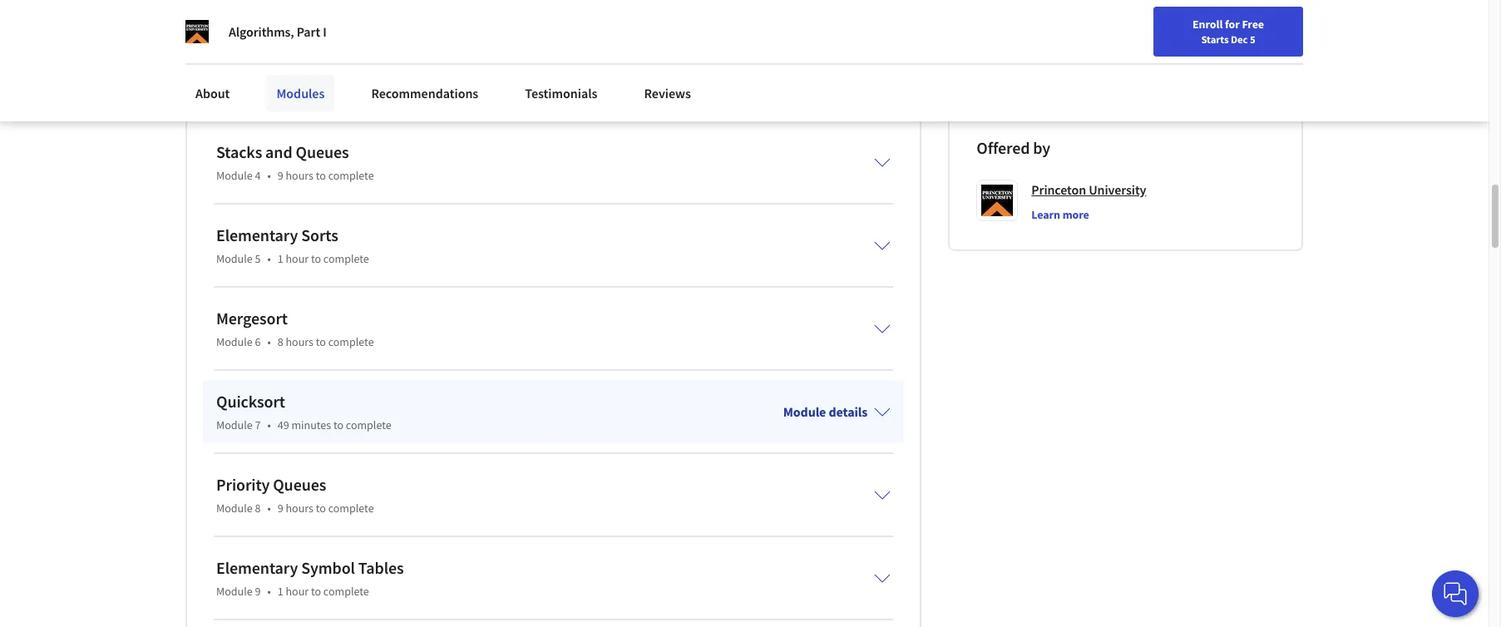 Task type: describe. For each thing, give the bounding box(es) containing it.
free
[[1242, 17, 1264, 32]]

complete inside "elementary sorts module 5 • 1 hour to complete"
[[323, 251, 369, 266]]

to inside "elementary sorts module 5 • 1 hour to complete"
[[311, 251, 321, 266]]

elementary symbol tables module 9 • 1 hour to complete
[[216, 557, 404, 599]]

queues inside stacks and queues module 4 • 9 hours to complete
[[296, 141, 349, 162]]

reviews link
[[634, 75, 701, 111]]

english button
[[1140, 0, 1240, 54]]

to inside "mergesort module 6 • 8 hours to complete"
[[316, 334, 326, 349]]

module inside elementary symbol tables module 9 • 1 hour to complete
[[216, 584, 253, 599]]

stacks
[[216, 141, 262, 162]]

complete inside quicksort module 7 • 49 minutes to complete
[[346, 418, 392, 432]]

to inside elementary symbol tables module 9 • 1 hour to complete
[[311, 584, 321, 599]]

part
[[297, 23, 320, 40]]

chat with us image
[[1442, 581, 1469, 607]]

5 inside enroll for free starts dec 5
[[1250, 32, 1255, 46]]

module inside "mergesort module 6 • 8 hours to complete"
[[216, 334, 253, 349]]

stacks and queues module 4 • 9 hours to complete
[[216, 141, 374, 183]]

9 inside stacks and queues module 4 • 9 hours to complete
[[278, 168, 283, 183]]

queues inside priority queues module 8 • 9 hours to complete
[[273, 474, 326, 495]]

learn more
[[1032, 207, 1089, 222]]

complete inside priority queues module 8 • 9 hours to complete
[[328, 501, 374, 516]]

• inside "elementary sorts module 5 • 1 hour to complete"
[[267, 251, 271, 266]]

modules link
[[266, 75, 335, 111]]

6
[[255, 334, 261, 349]]

complete inside stacks and queues module 4 • 9 hours to complete
[[328, 168, 374, 183]]

details
[[829, 403, 868, 420]]

by
[[1033, 137, 1051, 158]]

module details
[[783, 403, 868, 420]]

about link
[[185, 75, 240, 111]]

elementary for elementary sorts
[[216, 225, 298, 245]]

english
[[1170, 19, 1210, 35]]

1 vertical spatial princeton university
[[1032, 181, 1146, 198]]

• inside elementary symbol tables module 9 • 1 hour to complete
[[267, 584, 271, 599]]

to inside stacks and queues module 4 • 9 hours to complete
[[316, 168, 326, 183]]

learn
[[1032, 207, 1060, 222]]

9 inside elementary symbol tables module 9 • 1 hour to complete
[[255, 584, 261, 599]]

1,580,092
[[1093, 1, 1140, 16]]

module inside "elementary sorts module 5 • 1 hour to complete"
[[216, 251, 253, 266]]

module inside stacks and queues module 4 • 9 hours to complete
[[216, 168, 253, 183]]

5 inside "elementary sorts module 5 • 1 hour to complete"
[[255, 251, 261, 266]]

hours inside priority queues module 8 • 9 hours to complete
[[286, 501, 314, 516]]

49
[[278, 418, 289, 432]]

and
[[265, 141, 292, 162]]

princeton inside "link"
[[1032, 181, 1086, 198]]

university inside "link"
[[1089, 181, 1146, 198]]

module inside priority queues module 8 • 9 hours to complete
[[216, 501, 253, 516]]

• inside priority queues module 8 • 9 hours to complete
[[267, 501, 271, 516]]

quicksort module 7 • 49 minutes to complete
[[216, 391, 392, 432]]

0 vertical spatial university
[[1078, 59, 1127, 74]]

tables
[[358, 557, 404, 578]]

mergesort module 6 • 8 hours to complete
[[216, 308, 374, 349]]

sorts
[[301, 225, 338, 245]]

minutes
[[291, 418, 331, 432]]

modules
[[276, 85, 325, 101]]

enroll
[[1193, 17, 1223, 32]]

hour inside "elementary sorts module 5 • 1 hour to complete"
[[286, 251, 309, 266]]

testimonials
[[525, 85, 598, 101]]

to inside quicksort module 7 • 49 minutes to complete
[[333, 418, 344, 432]]



Task type: locate. For each thing, give the bounding box(es) containing it.
priority
[[216, 474, 270, 495]]

to right minutes
[[333, 418, 344, 432]]

hour
[[286, 251, 309, 266], [286, 584, 309, 599]]

to down sorts
[[311, 251, 321, 266]]

1 elementary from the top
[[216, 225, 298, 245]]

hours up symbol on the left
[[286, 501, 314, 516]]

2 hours from the top
[[286, 334, 314, 349]]

1 hours from the top
[[286, 168, 314, 183]]

0 vertical spatial 1
[[278, 251, 283, 266]]

university down 1,580,092
[[1078, 59, 1127, 74]]

university
[[1078, 59, 1127, 74], [1089, 181, 1146, 198]]

5 right dec
[[1250, 32, 1255, 46]]

starts
[[1201, 32, 1229, 46]]

queues right the and
[[296, 141, 349, 162]]

i
[[323, 23, 326, 40]]

university up more at the top of the page
[[1089, 181, 1146, 198]]

3 hours from the top
[[286, 501, 314, 516]]

•
[[267, 168, 271, 183], [267, 251, 271, 266], [267, 334, 271, 349], [267, 418, 271, 432], [267, 501, 271, 516], [267, 584, 271, 599]]

• inside "mergesort module 6 • 8 hours to complete"
[[267, 334, 271, 349]]

1 vertical spatial hours
[[286, 334, 314, 349]]

elementary
[[216, 225, 298, 245], [216, 557, 298, 578]]

0 vertical spatial 9
[[278, 168, 283, 183]]

algorithms, part i
[[229, 23, 326, 40]]

hours inside stacks and queues module 4 • 9 hours to complete
[[286, 168, 314, 183]]

robert sedgewick image
[[979, 41, 1016, 77]]

8
[[278, 334, 283, 349], [255, 501, 261, 516]]

module
[[216, 168, 253, 183], [216, 251, 253, 266], [216, 334, 253, 349], [783, 403, 826, 420], [216, 418, 253, 432], [216, 501, 253, 516], [216, 584, 253, 599]]

4
[[255, 168, 261, 183]]

1
[[278, 251, 283, 266], [278, 584, 283, 599]]

elementary sorts module 5 • 1 hour to complete
[[216, 225, 369, 266]]

to up sorts
[[316, 168, 326, 183]]

8 inside priority queues module 8 • 9 hours to complete
[[255, 501, 261, 516]]

module inside quicksort module 7 • 49 minutes to complete
[[216, 418, 253, 432]]

0 vertical spatial 8
[[278, 334, 283, 349]]

hours right '6'
[[286, 334, 314, 349]]

9
[[278, 168, 283, 183], [278, 501, 283, 516], [255, 584, 261, 599]]

0 vertical spatial 5
[[1250, 32, 1255, 46]]

1 vertical spatial princeton
[[1032, 181, 1086, 198]]

to
[[316, 168, 326, 183], [311, 251, 321, 266], [316, 334, 326, 349], [333, 418, 344, 432], [316, 501, 326, 516], [311, 584, 321, 599]]

0 vertical spatial princeton
[[1028, 59, 1075, 74]]

1 hour from the top
[[286, 251, 309, 266]]

2 hour from the top
[[286, 584, 309, 599]]

about
[[195, 85, 230, 101]]

0 vertical spatial hours
[[286, 168, 314, 183]]

priority queues module 8 • 9 hours to complete
[[216, 474, 374, 516]]

• inside stacks and queues module 4 • 9 hours to complete
[[267, 168, 271, 183]]

complete inside "mergesort module 6 • 8 hours to complete"
[[328, 334, 374, 349]]

6 • from the top
[[267, 584, 271, 599]]

3 • from the top
[[267, 334, 271, 349]]

1 vertical spatial 8
[[255, 501, 261, 516]]

princeton university
[[1028, 59, 1127, 74], [1032, 181, 1146, 198]]

2 vertical spatial 9
[[255, 584, 261, 599]]

0 horizontal spatial 8
[[255, 501, 261, 516]]

to up symbol on the left
[[316, 501, 326, 516]]

learn more button
[[1032, 206, 1089, 223]]

1 inside elementary symbol tables module 9 • 1 hour to complete
[[278, 584, 283, 599]]

2 • from the top
[[267, 251, 271, 266]]

reviews
[[644, 85, 691, 101]]

to down symbol on the left
[[311, 584, 321, 599]]

mergesort
[[216, 308, 288, 329]]

learners
[[1142, 1, 1182, 16]]

5 • from the top
[[267, 501, 271, 516]]

to right '6'
[[316, 334, 326, 349]]

5
[[1250, 32, 1255, 46], [255, 251, 261, 266]]

1 vertical spatial 9
[[278, 501, 283, 516]]

hours inside "mergesort module 6 • 8 hours to complete"
[[286, 334, 314, 349]]

dec
[[1231, 32, 1248, 46]]

1 inside "elementary sorts module 5 • 1 hour to complete"
[[278, 251, 283, 266]]

1 horizontal spatial 8
[[278, 334, 283, 349]]

0 vertical spatial hour
[[286, 251, 309, 266]]

queues right priority
[[273, 474, 326, 495]]

quicksort
[[216, 391, 285, 412]]

0 vertical spatial elementary
[[216, 225, 298, 245]]

recommendations
[[371, 85, 478, 101]]

0 vertical spatial princeton university
[[1028, 59, 1127, 74]]

0 vertical spatial queues
[[296, 141, 349, 162]]

hours down the and
[[286, 168, 314, 183]]

None search field
[[237, 10, 636, 44]]

princeton university image
[[185, 20, 209, 43]]

8 down priority
[[255, 501, 261, 516]]

princeton university link
[[1032, 180, 1146, 200]]

1 vertical spatial hour
[[286, 584, 309, 599]]

more
[[1063, 207, 1089, 222]]

7
[[255, 418, 261, 432]]

symbol
[[301, 557, 355, 578]]

1 • from the top
[[267, 168, 271, 183]]

1 vertical spatial queues
[[273, 474, 326, 495]]

princeton right robert sedgewick image
[[1028, 59, 1075, 74]]

hours
[[286, 168, 314, 183], [286, 334, 314, 349], [286, 501, 314, 516]]

1 vertical spatial 5
[[255, 251, 261, 266]]

1 horizontal spatial 5
[[1250, 32, 1255, 46]]

8 right '6'
[[278, 334, 283, 349]]

recommendations link
[[361, 75, 488, 111]]

princeton university down 1,580,092
[[1028, 59, 1127, 74]]

enroll for free starts dec 5
[[1193, 17, 1264, 46]]

8 inside "mergesort module 6 • 8 hours to complete"
[[278, 334, 283, 349]]

algorithms,
[[229, 23, 294, 40]]

hour down sorts
[[286, 251, 309, 266]]

for
[[1225, 17, 1240, 32]]

princeton
[[1028, 59, 1075, 74], [1032, 181, 1086, 198]]

hour inside elementary symbol tables module 9 • 1 hour to complete
[[286, 584, 309, 599]]

4 • from the top
[[267, 418, 271, 432]]

2 vertical spatial hours
[[286, 501, 314, 516]]

elementary inside "elementary sorts module 5 • 1 hour to complete"
[[216, 225, 298, 245]]

• inside quicksort module 7 • 49 minutes to complete
[[267, 418, 271, 432]]

1 vertical spatial university
[[1089, 181, 1146, 198]]

complete
[[328, 168, 374, 183], [323, 251, 369, 266], [328, 334, 374, 349], [346, 418, 392, 432], [328, 501, 374, 516], [323, 584, 369, 599]]

hour down symbol on the left
[[286, 584, 309, 599]]

1,580,092 learners
[[1093, 1, 1182, 16]]

princeton university up more at the top of the page
[[1032, 181, 1146, 198]]

show notifications image
[[1264, 21, 1284, 41]]

2 1 from the top
[[278, 584, 283, 599]]

5 up mergesort
[[255, 251, 261, 266]]

complete inside elementary symbol tables module 9 • 1 hour to complete
[[323, 584, 369, 599]]

elementary for elementary symbol tables
[[216, 557, 298, 578]]

elementary left symbol on the left
[[216, 557, 298, 578]]

0 horizontal spatial 5
[[255, 251, 261, 266]]

elementary down 4
[[216, 225, 298, 245]]

princeton up learn more button
[[1032, 181, 1086, 198]]

1 vertical spatial 1
[[278, 584, 283, 599]]

9 inside priority queues module 8 • 9 hours to complete
[[278, 501, 283, 516]]

2 elementary from the top
[[216, 557, 298, 578]]

queues
[[296, 141, 349, 162], [273, 474, 326, 495]]

offered
[[977, 137, 1030, 158]]

1 1 from the top
[[278, 251, 283, 266]]

elementary inside elementary symbol tables module 9 • 1 hour to complete
[[216, 557, 298, 578]]

offered by
[[977, 137, 1051, 158]]

testimonials link
[[515, 75, 608, 111]]

1 vertical spatial elementary
[[216, 557, 298, 578]]

to inside priority queues module 8 • 9 hours to complete
[[316, 501, 326, 516]]



Task type: vqa. For each thing, say whether or not it's contained in the screenshot.


